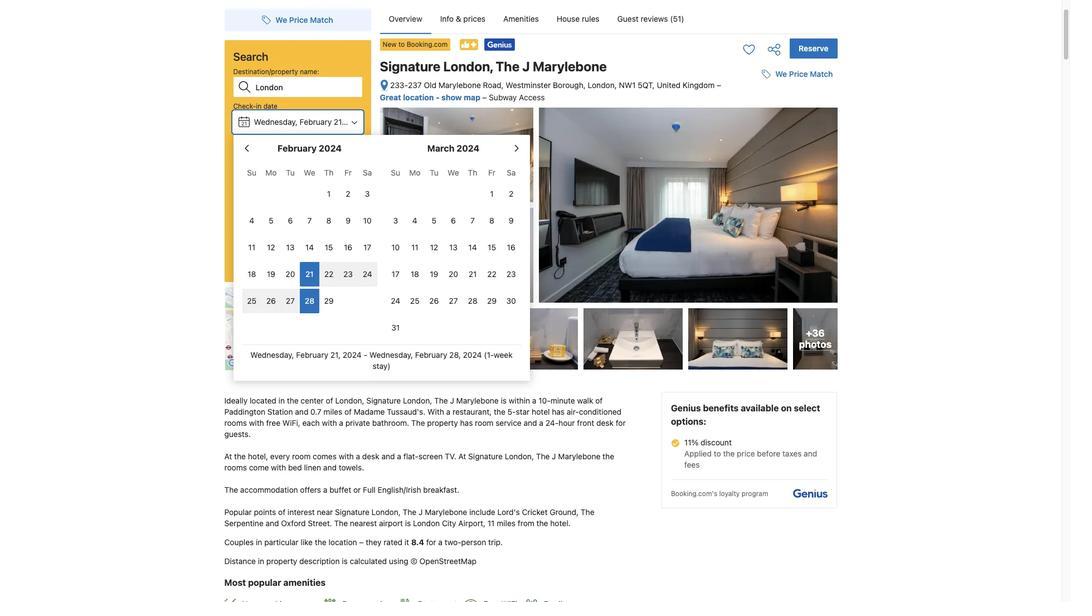 Task type: describe. For each thing, give the bounding box(es) containing it.
1-
[[233, 169, 240, 177]]

march 2024
[[427, 143, 480, 153]]

london, up tussaud's.
[[403, 396, 432, 405]]

for inside great hotel in a good location. it has just opened so everything is new and clean. staff were friendly and helpful. room was small (it's london!) but fine for one or just …
[[762, 189, 771, 198]]

3 for 3 february 2024 option
[[365, 189, 370, 198]]

1 vertical spatial –
[[482, 92, 487, 102]]

16 March 2024 checkbox
[[502, 235, 521, 260]]

2 adults · 0 children · 1 room
[[238, 188, 340, 198]]

(51)
[[670, 14, 684, 23]]

6 for 6 option
[[451, 216, 456, 225]]

- inside 233-237 old marylebone road, westminster borough, london, nw1 5qt, united kingdom – great location - show map – subway access
[[436, 92, 440, 102]]

wifi,
[[283, 418, 300, 428]]

2 vertical spatial room
[[292, 452, 311, 461]]

ground,
[[550, 507, 579, 517]]

- inside wednesday, february 21, 2024 - wednesday, february 28, 2024 (1-week stay)
[[364, 350, 367, 360]]

screen
[[419, 452, 443, 461]]

we price match button inside search section
[[258, 10, 338, 30]]

marylebone up borough,
[[533, 59, 607, 74]]

0.7
[[311, 407, 322, 417]]

and right previous icon
[[702, 180, 714, 189]]

we price match inside search section
[[276, 15, 333, 25]]

in inside ideally located in the center of london, signature london, the j marylebone is within a 10-minute walk of paddington station and 0.7 miles of madame tussaud's. with a restaurant, the 5-star hotel has air-conditioned rooms with free wifi, each with a private bathroom. the property has room service and a 24-hour front desk for guests. at the hotel, every room comes with a desk and a flat-screen tv. at signature london, the j marylebone the rooms come with bed linen and towels. the accommodation offers a buffet or full english/irish breakfast. popular points of interest near signature london, the j marylebone include lord's cricket ground, the serpentine and oxford street. the nearest airport is london city airport, 11 miles from the hotel.
[[279, 396, 285, 405]]

out
[[256, 135, 266, 144]]

room
[[743, 180, 763, 189]]

0 horizontal spatial reviews
[[641, 14, 668, 23]]

2 March 2024 checkbox
[[502, 182, 521, 206]]

house rules link
[[548, 4, 609, 33]]

0 horizontal spatial search
[[233, 50, 268, 63]]

21 for the 21 march 2024 option
[[469, 269, 477, 279]]

fine
[[747, 189, 760, 198]]

su for february
[[247, 168, 257, 177]]

28 February 2024 checkbox
[[300, 289, 319, 313]]

19 for 19 february 2024 checkbox
[[267, 269, 275, 279]]

in for couples in particular like the location – they rated it 8.4 for a two-person trip.
[[256, 538, 262, 547]]

the left hotel,
[[234, 452, 246, 461]]

room inside button
[[321, 188, 340, 198]]

borough,
[[553, 80, 586, 90]]

new
[[702, 171, 716, 180]]

24 inside cell
[[363, 269, 372, 279]]

check- for in
[[233, 102, 256, 110]]

28 for 28 february 2024 option
[[305, 296, 314, 306]]

it
[[405, 538, 409, 547]]

2 vertical spatial –
[[359, 538, 364, 547]]

guest reviews (51)
[[618, 14, 684, 23]]

tv.
[[445, 452, 456, 461]]

and down comes
[[323, 463, 337, 472]]

for inside search section
[[284, 226, 293, 234]]

3 for 3 checkbox
[[393, 216, 398, 225]]

hotel.
[[550, 519, 571, 528]]

calculated
[[350, 556, 387, 566]]

2 horizontal spatial 10
[[813, 250, 822, 260]]

4 for 4 march 2024 checkbox
[[413, 216, 417, 225]]

21, for wednesday, february 21, 2024
[[334, 117, 344, 127]]

is left within
[[501, 396, 507, 405]]

ideally
[[224, 396, 248, 405]]

8 for 8 option
[[326, 216, 331, 225]]

february 2024
[[278, 143, 342, 153]]

date for check-in date
[[264, 102, 278, 110]]

the up london
[[403, 507, 417, 517]]

bathroom.
[[372, 418, 409, 428]]

london, down service
[[505, 452, 534, 461]]

j down 24-
[[552, 452, 556, 461]]

26 cell
[[262, 287, 281, 313]]

233-237 old marylebone road, westminster borough, london, nw1 5qt, united kingdom – great location - show map – subway access
[[380, 80, 721, 102]]

10 March 2024 checkbox
[[386, 235, 405, 260]]

2 for march
[[509, 189, 514, 198]]

0 vertical spatial week
[[240, 169, 256, 177]]

5-
[[508, 407, 516, 417]]

19 for 19 checkbox on the top left
[[430, 269, 438, 279]]

7 February 2024 checkbox
[[300, 209, 319, 233]]

great hotel in a good location. it has just opened so everything is new and clean. staff were friendly and helpful. room was small (it's london!) but fine for one or just …
[[702, 154, 816, 198]]

0 horizontal spatial has
[[460, 418, 473, 428]]

taxes
[[783, 449, 802, 458]]

the down cricket
[[537, 519, 548, 528]]

grid for february
[[242, 162, 377, 313]]

18 for 18 march 2024 option
[[411, 269, 419, 279]]

genius benefits available on select options:
[[671, 403, 820, 427]]

21 March 2024 checkbox
[[463, 262, 482, 287]]

of up oxford in the bottom left of the page
[[278, 507, 286, 517]]

1 horizontal spatial price
[[789, 69, 808, 79]]

free
[[266, 418, 280, 428]]

1 horizontal spatial &
[[456, 14, 461, 23]]

and down points
[[266, 519, 279, 528]]

search inside button
[[284, 250, 312, 260]]

description
[[299, 556, 340, 566]]

couples in particular like the location – they rated it 8.4 for a two-person trip.
[[224, 538, 503, 547]]

united inside 233-237 old marylebone road, westminster borough, london, nw1 5qt, united kingdom – great location - show map – subway access
[[657, 80, 681, 90]]

london!)
[[702, 189, 732, 198]]

in for distance in property description is calculated using © openstreetmap
[[258, 556, 264, 566]]

next image
[[828, 173, 834, 180]]

a left two-
[[438, 538, 443, 547]]

oxford
[[281, 519, 306, 528]]

9 for 9 'option'
[[509, 216, 514, 225]]

2 at from the left
[[459, 452, 466, 461]]

25 cell
[[242, 287, 262, 313]]

show
[[442, 92, 462, 102]]

adults
[[245, 188, 267, 198]]

9 March 2024 checkbox
[[502, 209, 521, 233]]

24-
[[546, 418, 559, 428]]

27 February 2024 checkbox
[[281, 289, 300, 313]]

11 for 11 march 2024 option
[[411, 243, 419, 252]]

7 March 2024 checkbox
[[463, 209, 482, 233]]

j up westminster
[[523, 59, 530, 74]]

marylebone up city
[[425, 507, 467, 517]]

available
[[741, 403, 779, 413]]

17 for 17 'checkbox'
[[392, 269, 400, 279]]

23 for 23 option on the left top
[[507, 269, 516, 279]]

22 for "22 february 2024" checkbox
[[324, 269, 334, 279]]

j up restaurant,
[[450, 396, 454, 405]]

reserve
[[799, 43, 829, 53]]

air-
[[567, 407, 579, 417]]

2 February 2024 checkbox
[[339, 182, 358, 206]]

2 adults · 0 children · 1 room button
[[233, 183, 362, 204]]

info & prices
[[440, 14, 486, 23]]

conditioned
[[579, 407, 622, 417]]

and right the "new"
[[718, 171, 730, 180]]

flat-
[[404, 452, 419, 461]]

scored 10 element
[[809, 246, 827, 264]]

9 February 2024 checkbox
[[339, 209, 358, 233]]

2 horizontal spatial –
[[717, 80, 721, 90]]

…
[[811, 189, 816, 198]]

31
[[392, 323, 400, 332]]

and left flat-
[[382, 452, 395, 461]]

star
[[516, 407, 530, 417]]

everything
[[767, 163, 803, 172]]

8 March 2024 checkbox
[[482, 209, 502, 233]]

15 February 2024 checkbox
[[319, 235, 339, 260]]

1 vertical spatial united
[[740, 220, 761, 228]]

10 February 2024 checkbox
[[358, 209, 377, 233]]

or inside great hotel in a good location. it has just opened so everything is new and clean. staff were friendly and helpful. room was small (it's london!) but fine for one or just …
[[788, 189, 794, 198]]

particular
[[264, 538, 299, 547]]

trip.
[[488, 538, 503, 547]]

24 cell
[[358, 260, 377, 287]]

21, for wednesday, february 21, 2024 - wednesday, february 28, 2024 (1-week stay)
[[330, 350, 341, 360]]

0 vertical spatial to
[[399, 40, 405, 49]]

tu for march 2024
[[430, 168, 439, 177]]

tu for february 2024
[[286, 168, 295, 177]]

london, inside 233-237 old marylebone road, westminster borough, london, nw1 5qt, united kingdom – great location - show map – subway access
[[588, 80, 617, 90]]

search section
[[220, 0, 530, 381]]

signature up nearest
[[335, 507, 370, 517]]

booking.com's
[[671, 490, 718, 498]]

0 vertical spatial miles
[[324, 407, 342, 417]]

6 March 2024 checkbox
[[444, 209, 463, 233]]

17 February 2024 checkbox
[[358, 235, 377, 260]]

the down 24-
[[536, 452, 550, 461]]

21 cell
[[300, 260, 319, 287]]

10 for 10 march 2024 checkbox
[[392, 243, 400, 252]]

2 for february
[[346, 189, 351, 198]]

12 for 12 march 2024 option
[[430, 243, 438, 252]]

near
[[317, 507, 333, 517]]

8.4
[[411, 538, 424, 547]]

6 for 6 february 2024 option
[[288, 216, 293, 225]]

linen
[[304, 463, 321, 472]]

one
[[773, 189, 786, 198]]

two-
[[445, 538, 461, 547]]

0 horizontal spatial desk
[[362, 452, 380, 461]]

7 for 7 february 2024 option
[[307, 216, 312, 225]]

center
[[301, 396, 324, 405]]

12 February 2024 checkbox
[[262, 235, 281, 260]]

1 vertical spatial match
[[810, 69, 833, 79]]

10 for "10 february 2024" option
[[363, 216, 372, 225]]

distance
[[224, 556, 256, 566]]

walk
[[577, 396, 593, 405]]

1 vertical spatial kingdom
[[763, 220, 791, 228]]

0
[[273, 188, 278, 198]]

4 March 2024 checkbox
[[405, 209, 425, 233]]

j up london
[[419, 507, 423, 517]]

guest reviews (51) link
[[609, 4, 693, 33]]

marylebone inside 233-237 old marylebone road, westminster borough, london, nw1 5qt, united kingdom – great location - show map – subway access
[[439, 80, 481, 90]]

0 horizontal spatial just
[[716, 163, 728, 172]]

and inside 11% discount applied to the price before taxes and fees
[[804, 449, 817, 458]]

overview
[[389, 14, 422, 23]]

sa for march 2024
[[507, 168, 516, 177]]

29 February 2024 checkbox
[[319, 289, 339, 313]]

20 for 20 february 2024 "checkbox" on the left top of page
[[286, 269, 295, 279]]

the down conditioned
[[603, 452, 614, 461]]

london, up madame
[[335, 396, 364, 405]]

1 horizontal spatial miles
[[497, 519, 516, 528]]

1 horizontal spatial we price match button
[[758, 64, 838, 84]]

27 March 2024 checkbox
[[444, 289, 463, 313]]

of up private
[[345, 407, 352, 417]]

28 for the 28 option
[[468, 296, 478, 306]]

a left flat-
[[397, 452, 401, 461]]

4 February 2024 checkbox
[[242, 209, 262, 233]]

ideally located in the center of london, signature london, the j marylebone is within a 10-minute walk of paddington station and 0.7 miles of madame tussaud's. with a restaurant, the 5-star hotel has air-conditioned rooms with free wifi, each with a private bathroom. the property has room service and a 24-hour front desk for guests. at the hotel, every room comes with a desk and a flat-screen tv. at signature london, the j marylebone the rooms come with bed linen and towels. the accommodation offers a buffet or full english/irish breakfast. popular points of interest near signature london, the j marylebone include lord's cricket ground, the serpentine and oxford street. the nearest airport is london city airport, 11 miles from the hotel.
[[224, 396, 628, 528]]

nearest
[[350, 519, 377, 528]]

1 at from the left
[[224, 452, 232, 461]]

of right center
[[326, 396, 333, 405]]

discount
[[701, 438, 732, 447]]

homes
[[263, 211, 285, 220]]

within
[[509, 396, 530, 405]]

12 March 2024 checkbox
[[425, 235, 444, 260]]

25 March 2024 checkbox
[[405, 289, 425, 313]]

entire
[[243, 211, 262, 220]]

destination/property
[[233, 67, 298, 76]]

buffet
[[330, 485, 351, 495]]

free wifi
[[697, 250, 733, 259]]

0 horizontal spatial location
[[329, 538, 357, 547]]

location.
[[774, 154, 803, 163]]

18 February 2024 checkbox
[[242, 262, 262, 287]]

and left 0.7
[[295, 407, 309, 417]]

15 for 15 option
[[488, 243, 496, 252]]

5 February 2024 checkbox
[[262, 209, 281, 233]]

18 for 18 february 2024 option
[[248, 269, 256, 279]]

the right the like
[[315, 538, 327, 547]]

so
[[757, 163, 765, 172]]

we down march 2024
[[448, 168, 459, 177]]

+36 photos
[[799, 327, 832, 350]]

the down tussaud's.
[[411, 418, 425, 428]]

great inside great hotel in a good location. it has just opened so everything is new and clean. staff were friendly and helpful. room was small (it's london!) but fine for one or just …
[[702, 154, 720, 163]]

5 for 5 march 2024 checkbox
[[432, 216, 437, 225]]

kingdom inside 233-237 old marylebone road, westminster borough, london, nw1 5qt, united kingdom – great location - show map – subway access
[[683, 80, 715, 90]]

26 March 2024 checkbox
[[425, 289, 444, 313]]

1 for march
[[490, 189, 494, 198]]

0 horizontal spatial 21
[[241, 120, 247, 127]]

the up popular
[[224, 485, 238, 495]]

we down wednesday, february 28, 2024
[[304, 168, 315, 177]]

17 March 2024 checkbox
[[386, 262, 405, 287]]

and down star
[[524, 418, 537, 428]]

1 horizontal spatial we price match
[[776, 69, 833, 79]]

0 horizontal spatial 28
[[241, 154, 247, 160]]

hour
[[559, 418, 575, 428]]

february for wednesday, february 21, 2024
[[300, 117, 332, 127]]

a right offers
[[323, 485, 328, 495]]

stay)
[[373, 361, 391, 371]]

reviews inside good 51 reviews
[[780, 131, 804, 139]]

for right 8.4
[[426, 538, 436, 547]]

8 for 8 march 2024 option
[[490, 216, 495, 225]]

most popular amenities
[[224, 578, 326, 588]]

the up station
[[287, 396, 299, 405]]

city
[[442, 519, 456, 528]]

0 vertical spatial 28,
[[334, 151, 345, 160]]

march
[[427, 143, 455, 153]]

marylebone up restaurant,
[[456, 396, 499, 405]]

14 March 2024 checkbox
[[463, 235, 482, 260]]

27 for '27 february 2024' option
[[286, 296, 295, 306]]

hotel inside great hotel in a good location. it has just opened so everything is new and clean. staff were friendly and helpful. room was small (it's london!) but fine for one or just …
[[722, 154, 739, 163]]

20 February 2024 checkbox
[[281, 262, 300, 287]]

good
[[782, 120, 804, 131]]

with up towels.
[[339, 452, 354, 461]]

info
[[440, 14, 454, 23]]

28 cell
[[300, 287, 319, 313]]

12 for 12 february 2024 checkbox
[[267, 243, 275, 252]]

2 · from the left
[[311, 188, 314, 198]]

before
[[757, 449, 781, 458]]

we up destination/property name: at the left of the page
[[276, 15, 287, 25]]

the left 5-
[[494, 407, 506, 417]]

london, up airport
[[372, 507, 401, 517]]

21 February 2024 checkbox
[[300, 262, 319, 287]]

marylebone down front
[[558, 452, 601, 461]]

the inside 11% discount applied to the price before taxes and fees
[[723, 449, 735, 458]]

breakfast.
[[423, 485, 459, 495]]

come
[[249, 463, 269, 472]]

the right street.
[[334, 519, 348, 528]]

overview link
[[380, 4, 431, 33]]

front
[[577, 418, 595, 428]]

1 horizontal spatial has
[[552, 407, 565, 417]]

0 vertical spatial desk
[[597, 418, 614, 428]]

mo for march
[[409, 168, 421, 177]]

is right airport
[[405, 519, 411, 528]]

9 for 9 option
[[346, 216, 351, 225]]



Task type: locate. For each thing, give the bounding box(es) containing it.
8 right 7 february 2024 option
[[326, 216, 331, 225]]

7.7
[[812, 124, 823, 134]]

new to booking.com
[[383, 40, 448, 49]]

27 inside checkbox
[[449, 296, 458, 306]]

20 right 19 february 2024 checkbox
[[286, 269, 295, 279]]

25 February 2024 checkbox
[[242, 289, 262, 313]]

february for wednesday, february 28, 2024
[[300, 151, 332, 160]]

prices
[[464, 14, 486, 23]]

26 for 26 march 2024 checkbox
[[429, 296, 439, 306]]

1 horizontal spatial sa
[[507, 168, 516, 177]]

2 mo from the left
[[409, 168, 421, 177]]

21, inside wednesday, february 21, 2024 - wednesday, february 28, 2024 (1-week stay)
[[330, 350, 341, 360]]

mo up 0
[[266, 168, 277, 177]]

the right ground,
[[581, 507, 595, 517]]

great location - show map button
[[380, 92, 482, 102]]

27 cell
[[281, 287, 300, 313]]

1 4 from the left
[[249, 216, 254, 225]]

2 horizontal spatial 2
[[509, 189, 514, 198]]

0 horizontal spatial 5
[[269, 216, 274, 225]]

29 right the 28 option
[[487, 296, 497, 306]]

2 rooms from the top
[[224, 463, 247, 472]]

0 vertical spatial hotel
[[722, 154, 739, 163]]

0 horizontal spatial 8
[[326, 216, 331, 225]]

in up "check-out date"
[[256, 102, 262, 110]]

11 March 2024 checkbox
[[405, 235, 425, 260]]

1 13 from the left
[[286, 243, 295, 252]]

9 inside 'option'
[[509, 216, 514, 225]]

1 horizontal spatial 28
[[305, 296, 314, 306]]

london,
[[443, 59, 493, 74], [588, 80, 617, 90], [335, 396, 364, 405], [403, 396, 432, 405], [505, 452, 534, 461], [372, 507, 401, 517]]

0 vertical spatial location
[[403, 92, 434, 102]]

1 12 from the left
[[267, 243, 275, 252]]

1 horizontal spatial fr
[[488, 168, 496, 177]]

and
[[718, 171, 730, 180], [702, 180, 714, 189], [295, 407, 309, 417], [524, 418, 537, 428], [804, 449, 817, 458], [382, 452, 395, 461], [323, 463, 337, 472], [266, 519, 279, 528]]

staff
[[754, 171, 771, 180]]

· left 0
[[269, 188, 271, 198]]

wednesday, for wednesday, february 21, 2024
[[254, 117, 298, 127]]

3 March 2024 checkbox
[[386, 209, 405, 233]]

price down the reserve button
[[789, 69, 808, 79]]

0 vertical spatial &
[[456, 14, 461, 23]]

date up out
[[264, 102, 278, 110]]

entire homes & apartments
[[243, 211, 329, 220]]

signature up madame
[[367, 396, 401, 405]]

4 inside checkbox
[[249, 216, 254, 225]]

10 inside option
[[363, 216, 372, 225]]

th for february 2024
[[324, 168, 334, 177]]

28 March 2024 checkbox
[[463, 289, 482, 313]]

24 left 25 march 2024 checkbox
[[391, 296, 400, 306]]

8 inside option
[[490, 216, 495, 225]]

the down "discount"
[[723, 449, 735, 458]]

25 inside option
[[247, 296, 257, 306]]

property inside ideally located in the center of london, signature london, the j marylebone is within a 10-minute walk of paddington station and 0.7 miles of madame tussaud's. with a restaurant, the 5-star hotel has air-conditioned rooms with free wifi, each with a private bathroom. the property has room service and a 24-hour front desk for guests. at the hotel, every room comes with a desk and a flat-screen tv. at signature london, the j marylebone the rooms come with bed linen and towels. the accommodation offers a buffet or full english/irish breakfast. popular points of interest near signature london, the j marylebone include lord's cricket ground, the serpentine and oxford street. the nearest airport is london city airport, 11 miles from the hotel.
[[427, 418, 458, 428]]

-
[[436, 92, 440, 102], [364, 350, 367, 360]]

19 March 2024 checkbox
[[425, 262, 444, 287]]

10 inside checkbox
[[392, 243, 400, 252]]

23 inside option
[[343, 269, 353, 279]]

i'm
[[243, 226, 253, 234]]

22 inside checkbox
[[324, 269, 334, 279]]

the up with
[[434, 396, 448, 405]]

26 right 25 march 2024 checkbox
[[429, 296, 439, 306]]

21, up february 2024
[[334, 117, 344, 127]]

for left one
[[762, 189, 771, 198]]

22 February 2024 checkbox
[[319, 262, 339, 287]]

a inside great hotel in a good location. it has just opened so everything is new and clean. staff were friendly and helpful. room was small (it's london!) but fine for one or just …
[[749, 154, 753, 163]]

6 inside 6 february 2024 option
[[288, 216, 293, 225]]

2 23 from the left
[[507, 269, 516, 279]]

sa up 2 march 2024 option
[[507, 168, 516, 177]]

1 vertical spatial 21,
[[330, 350, 341, 360]]

3
[[365, 189, 370, 198], [393, 216, 398, 225]]

1 horizontal spatial 10
[[392, 243, 400, 252]]

11 inside option
[[411, 243, 419, 252]]

1 25 from the left
[[247, 296, 257, 306]]

match inside search section
[[310, 15, 333, 25]]

0 horizontal spatial kingdom
[[683, 80, 715, 90]]

1 horizontal spatial united
[[740, 220, 761, 228]]

name:
[[300, 67, 319, 76]]

su for march
[[391, 168, 400, 177]]

1 rooms from the top
[[224, 418, 247, 428]]

24 right 23 february 2024 option
[[363, 269, 372, 279]]

0 horizontal spatial property
[[266, 556, 297, 566]]

2 5 from the left
[[432, 216, 437, 225]]

date for check-out date
[[268, 135, 282, 144]]

1 vertical spatial week
[[494, 350, 513, 360]]

1 th from the left
[[324, 168, 334, 177]]

25
[[247, 296, 257, 306], [410, 296, 420, 306]]

2 29 from the left
[[487, 296, 497, 306]]

of up conditioned
[[596, 396, 603, 405]]

1 horizontal spatial search
[[284, 250, 312, 260]]

2 26 from the left
[[429, 296, 439, 306]]

29
[[324, 296, 334, 306], [487, 296, 497, 306]]

15 March 2024 checkbox
[[482, 235, 502, 260]]

· left 1 option
[[311, 188, 314, 198]]

1 horizontal spatial location
[[403, 92, 434, 102]]

25 left 26 march 2024 checkbox
[[410, 296, 420, 306]]

1 check- from the top
[[233, 102, 256, 110]]

– right the map
[[482, 92, 487, 102]]

14 for 14 march 2024 checkbox
[[469, 243, 477, 252]]

0 horizontal spatial sa
[[363, 168, 372, 177]]

1 vertical spatial rooms
[[224, 463, 247, 472]]

27 left 28 february 2024 option
[[286, 296, 295, 306]]

week
[[240, 169, 256, 177], [494, 350, 513, 360]]

rooms
[[224, 418, 247, 428], [224, 463, 247, 472]]

service
[[496, 418, 522, 428]]

th down march 2024
[[468, 168, 477, 177]]

1 for february
[[327, 189, 331, 198]]

22 for 22 option
[[487, 269, 497, 279]]

has down minute
[[552, 407, 565, 417]]

in for check-in date
[[256, 102, 262, 110]]

has inside great hotel in a good location. it has just opened so everything is new and clean. staff were friendly and helpful. room was small (it's london!) but fine for one or just …
[[702, 163, 714, 172]]

5
[[269, 216, 274, 225], [432, 216, 437, 225]]

13 right 12 march 2024 option
[[449, 243, 458, 252]]

signature right tv.
[[468, 452, 503, 461]]

search up 20 february 2024 "checkbox" on the left top of page
[[284, 250, 312, 260]]

2 inside checkbox
[[346, 189, 351, 198]]

11 right 10 march 2024 checkbox
[[411, 243, 419, 252]]

4 for 4 checkbox
[[249, 216, 254, 225]]

fr for march 2024
[[488, 168, 496, 177]]

1 19 from the left
[[267, 269, 275, 279]]

29 for 29 february 2024 checkbox
[[324, 296, 334, 306]]

17 inside 'checkbox'
[[392, 269, 400, 279]]

price inside search section
[[289, 15, 308, 25]]

subway
[[489, 92, 517, 102]]

1 22 from the left
[[324, 269, 334, 279]]

13 right 12 february 2024 checkbox
[[286, 243, 295, 252]]

we
[[276, 15, 287, 25], [776, 69, 787, 79], [304, 168, 315, 177], [448, 168, 459, 177]]

22 March 2024 checkbox
[[482, 262, 502, 287]]

match up the name:
[[310, 15, 333, 25]]

1 left 2 checkbox
[[327, 189, 331, 198]]

2 19 from the left
[[430, 269, 438, 279]]

1 inside button
[[316, 188, 319, 198]]

0 vertical spatial property
[[427, 418, 458, 428]]

2 su from the left
[[391, 168, 400, 177]]

2 horizontal spatial 1
[[490, 189, 494, 198]]

or
[[788, 189, 794, 198], [353, 485, 361, 495]]

17 for 17 checkbox
[[364, 243, 371, 252]]

0 horizontal spatial room
[[292, 452, 311, 461]]

were
[[773, 171, 789, 180]]

1 horizontal spatial 16
[[507, 243, 516, 252]]

2 6 from the left
[[451, 216, 456, 225]]

30 March 2024 checkbox
[[502, 289, 521, 313]]

9 inside option
[[346, 216, 351, 225]]

1 23 from the left
[[343, 269, 353, 279]]

1 mo from the left
[[266, 168, 277, 177]]

restaurant,
[[453, 407, 492, 417]]

–
[[717, 80, 721, 90], [482, 92, 487, 102], [359, 538, 364, 547]]

16 inside option
[[507, 243, 516, 252]]

1 tu from the left
[[286, 168, 295, 177]]

28 inside the 28 option
[[468, 296, 478, 306]]

1
[[316, 188, 319, 198], [327, 189, 331, 198], [490, 189, 494, 198]]

for down conditioned
[[616, 418, 626, 428]]

0 vertical spatial or
[[788, 189, 794, 198]]

2 horizontal spatial 21
[[469, 269, 477, 279]]

19 February 2024 checkbox
[[262, 262, 281, 287]]

1 vertical spatial great
[[702, 154, 720, 163]]

hotel inside ideally located in the center of london, signature london, the j marylebone is within a 10-minute walk of paddington station and 0.7 miles of madame tussaud's. with a restaurant, the 5-star hotel has air-conditioned rooms with free wifi, each with a private bathroom. the property has room service and a 24-hour front desk for guests. at the hotel, every room comes with a desk and a flat-screen tv. at signature london, the j marylebone the rooms come with bed linen and towels. the accommodation offers a buffet or full english/irish breakfast. popular points of interest near signature london, the j marylebone include lord's cricket ground, the serpentine and oxford street. the nearest airport is london city airport, 11 miles from the hotel.
[[532, 407, 550, 417]]

6 inside 6 option
[[451, 216, 456, 225]]

20 inside checkbox
[[449, 269, 458, 279]]

1 horizontal spatial grid
[[386, 162, 521, 340]]

Where are you going? field
[[251, 77, 362, 97]]

wednesday, for wednesday, february 28, 2024
[[254, 151, 298, 160]]

0 vertical spatial -
[[436, 92, 440, 102]]

1 16 from the left
[[344, 243, 352, 252]]

towels.
[[339, 463, 364, 472]]

2 grid from the left
[[386, 162, 521, 340]]

26 inside checkbox
[[429, 296, 439, 306]]

2 inside option
[[509, 189, 514, 198]]

20 inside "checkbox"
[[286, 269, 295, 279]]

location inside 233-237 old marylebone road, westminster borough, london, nw1 5qt, united kingdom – great location - show map – subway access
[[403, 92, 434, 102]]

a
[[749, 154, 753, 163], [532, 396, 537, 405], [446, 407, 451, 417], [339, 418, 343, 428], [539, 418, 544, 428], [356, 452, 360, 461], [397, 452, 401, 461], [323, 485, 328, 495], [438, 538, 443, 547]]

17 left 18 march 2024 option
[[392, 269, 400, 279]]

in inside great hotel in a good location. it has just opened so everything is new and clean. staff were friendly and helpful. room was small (it's london!) but fine for one or just …
[[741, 154, 747, 163]]

28 up "1-week stay"
[[241, 154, 247, 160]]

airport
[[379, 519, 403, 528]]

1 horizontal spatial reviews
[[780, 131, 804, 139]]

31 March 2024 checkbox
[[386, 316, 405, 340]]

sa for february 2024
[[363, 168, 372, 177]]

2 22 from the left
[[487, 269, 497, 279]]

london
[[413, 519, 440, 528]]

23 March 2024 checkbox
[[502, 262, 521, 287]]

1 29 from the left
[[324, 296, 334, 306]]

or left full
[[353, 485, 361, 495]]

with down paddington on the left bottom of the page
[[249, 418, 264, 428]]

booking.com
[[407, 40, 448, 49]]

0 horizontal spatial 12
[[267, 243, 275, 252]]

0 vertical spatial just
[[716, 163, 728, 172]]

wednesday, february 21, 2024 - wednesday, february 28, 2024 (1-week stay)
[[250, 350, 513, 371]]

18 inside option
[[248, 269, 256, 279]]

th
[[324, 168, 334, 177], [468, 168, 477, 177]]

0 horizontal spatial fr
[[345, 168, 352, 177]]

26 for 26 february 2024 option
[[266, 296, 276, 306]]

1 horizontal spatial 23
[[507, 269, 516, 279]]

14 for '14 february 2024' checkbox
[[305, 243, 314, 252]]

amenities
[[283, 578, 326, 588]]

0 horizontal spatial 20
[[286, 269, 295, 279]]

27 left the 28 option
[[449, 296, 458, 306]]

1 27 from the left
[[286, 296, 295, 306]]

rated good element
[[697, 119, 804, 132]]

wednesday, up stay)
[[369, 350, 413, 360]]

0 vertical spatial has
[[702, 163, 714, 172]]

like
[[301, 538, 313, 547]]

1 18 from the left
[[248, 269, 256, 279]]

2 fr from the left
[[488, 168, 496, 177]]

0 horizontal spatial hotel
[[532, 407, 550, 417]]

loyalty
[[719, 490, 740, 498]]

we up good on the top of the page
[[776, 69, 787, 79]]

to inside 11% discount applied to the price before taxes and fees
[[714, 449, 721, 458]]

1 horizontal spatial 12
[[430, 243, 438, 252]]

desk down conditioned
[[597, 418, 614, 428]]

2 7 from the left
[[471, 216, 475, 225]]

5 for 5 checkbox
[[269, 216, 274, 225]]

united right katy
[[740, 220, 761, 228]]

11 down "i'm"
[[248, 243, 255, 252]]

to right new
[[399, 40, 405, 49]]

2 right 1 march 2024 option
[[509, 189, 514, 198]]

1 horizontal spatial 27
[[449, 296, 458, 306]]

every
[[270, 452, 290, 461]]

wednesday, for wednesday, february 21, 2024 - wednesday, february 28, 2024 (1-week stay)
[[250, 350, 294, 360]]

1 vertical spatial hotel
[[532, 407, 550, 417]]

1 horizontal spatial 8
[[490, 216, 495, 225]]

with down every on the bottom left of page
[[271, 463, 286, 472]]

7 inside 7 checkbox
[[471, 216, 475, 225]]

15
[[325, 243, 333, 252], [488, 243, 496, 252]]

2 horizontal spatial room
[[475, 418, 494, 428]]

minute
[[551, 396, 575, 405]]

is left calculated
[[342, 556, 348, 566]]

1 horizontal spatial 28,
[[449, 350, 461, 360]]

16 inside checkbox
[[344, 243, 352, 252]]

0 horizontal spatial 28,
[[334, 151, 345, 160]]

1 vertical spatial -
[[364, 350, 367, 360]]

22 right 21 checkbox
[[324, 269, 334, 279]]

scored 7.7 element
[[809, 120, 827, 138]]

22 inside option
[[487, 269, 497, 279]]

1 horizontal spatial or
[[788, 189, 794, 198]]

fr for february 2024
[[345, 168, 352, 177]]

applied
[[685, 449, 712, 458]]

2 8 from the left
[[490, 216, 495, 225]]

the
[[287, 396, 299, 405], [494, 407, 506, 417], [723, 449, 735, 458], [234, 452, 246, 461], [603, 452, 614, 461], [537, 519, 548, 528], [315, 538, 327, 547]]

11 February 2024 checkbox
[[242, 235, 262, 260]]

map
[[464, 92, 481, 102]]

located
[[250, 396, 276, 405]]

interest
[[288, 507, 315, 517]]

2 horizontal spatial has
[[702, 163, 714, 172]]

1 horizontal spatial 18
[[411, 269, 419, 279]]

1 vertical spatial 24
[[391, 296, 400, 306]]

2 vertical spatial has
[[460, 418, 473, 428]]

7 for 7 checkbox
[[471, 216, 475, 225]]

in inside search section
[[256, 102, 262, 110]]

0 horizontal spatial 6
[[288, 216, 293, 225]]

26 left '27 february 2024' option
[[266, 296, 276, 306]]

2 13 from the left
[[449, 243, 458, 252]]

0 horizontal spatial united
[[657, 80, 681, 90]]

signature up 237
[[380, 59, 441, 74]]

2 18 from the left
[[411, 269, 419, 279]]

1 horizontal spatial 25
[[410, 296, 420, 306]]

23 inside option
[[507, 269, 516, 279]]

click to open map view image
[[380, 79, 388, 92]]

20 for 20 checkbox at left
[[449, 269, 458, 279]]

1 vertical spatial property
[[266, 556, 297, 566]]

1 horizontal spatial desk
[[597, 418, 614, 428]]

search button
[[233, 242, 362, 269]]

a up towels.
[[356, 452, 360, 461]]

11 down include
[[488, 519, 495, 528]]

previous image
[[689, 173, 696, 180]]

using
[[389, 556, 409, 566]]

include
[[469, 507, 495, 517]]

english/irish
[[378, 485, 421, 495]]

1 February 2024 checkbox
[[319, 182, 339, 206]]

17 right "16 february 2024" checkbox
[[364, 243, 371, 252]]

27 inside option
[[286, 296, 295, 306]]

0 horizontal spatial or
[[353, 485, 361, 495]]

9 right 8 march 2024 option
[[509, 216, 514, 225]]

3 February 2024 checkbox
[[358, 182, 377, 206]]

16 for 16 option in the top of the page
[[507, 243, 516, 252]]

just right the "new"
[[716, 163, 728, 172]]

1 horizontal spatial room
[[321, 188, 340, 198]]

0 vertical spatial 17
[[364, 243, 371, 252]]

0 horizontal spatial -
[[364, 350, 367, 360]]

2 sa from the left
[[507, 168, 516, 177]]

benefits
[[703, 403, 739, 413]]

for inside ideally located in the center of london, signature london, the j marylebone is within a 10-minute walk of paddington station and 0.7 miles of madame tussaud's. with a restaurant, the 5-star hotel has air-conditioned rooms with free wifi, each with a private bathroom. the property has room service and a 24-hour front desk for guests. at the hotel, every room comes with a desk and a flat-screen tv. at signature london, the j marylebone the rooms come with bed linen and towels. the accommodation offers a buffet or full english/irish breakfast. popular points of interest near signature london, the j marylebone include lord's cricket ground, the serpentine and oxford street. the nearest airport is london city airport, 11 miles from the hotel.
[[616, 418, 626, 428]]

0 horizontal spatial 19
[[267, 269, 275, 279]]

london, up the map
[[443, 59, 493, 74]]

accommodation
[[240, 485, 298, 495]]

3 inside 3 february 2024 option
[[365, 189, 370, 198]]

7 inside 7 february 2024 option
[[307, 216, 312, 225]]

29 March 2024 checkbox
[[482, 289, 502, 313]]

1 · from the left
[[269, 188, 271, 198]]

or inside ideally located in the center of london, signature london, the j marylebone is within a 10-minute walk of paddington station and 0.7 miles of madame tussaud's. with a restaurant, the 5-star hotel has air-conditioned rooms with free wifi, each with a private bathroom. the property has room service and a 24-hour front desk for guests. at the hotel, every room comes with a desk and a flat-screen tv. at signature london, the j marylebone the rooms come with bed linen and towels. the accommodation offers a buffet or full english/irish breakfast. popular points of interest near signature london, the j marylebone include lord's cricket ground, the serpentine and oxford street. the nearest airport is london city airport, 11 miles from the hotel.
[[353, 485, 361, 495]]

street.
[[308, 519, 332, 528]]

26 inside option
[[266, 296, 276, 306]]

mo for february
[[266, 168, 277, 177]]

search
[[233, 50, 268, 63], [284, 250, 312, 260]]

check- for out
[[233, 135, 256, 144]]

2 25 from the left
[[410, 296, 420, 306]]

9 right 8 option
[[346, 216, 351, 225]]

0 horizontal spatial 29
[[324, 296, 334, 306]]

5 right 4 march 2024 checkbox
[[432, 216, 437, 225]]

8 February 2024 checkbox
[[319, 209, 339, 233]]

21 for 21 checkbox
[[306, 269, 314, 279]]

18 March 2024 checkbox
[[405, 262, 425, 287]]

0 horizontal spatial 2
[[238, 188, 243, 198]]

great up the "new"
[[702, 154, 720, 163]]

0 horizontal spatial 9
[[346, 216, 351, 225]]

1 15 from the left
[[325, 243, 333, 252]]

a left 24-
[[539, 418, 544, 428]]

2 20 from the left
[[449, 269, 458, 279]]

apartments
[[293, 211, 329, 220]]

check- up "check-out date"
[[233, 102, 256, 110]]

2 16 from the left
[[507, 243, 516, 252]]

18 right 17 'checkbox'
[[411, 269, 419, 279]]

miles down lord's on the left bottom of the page
[[497, 519, 516, 528]]

1 March 2024 checkbox
[[482, 182, 502, 206]]

21 inside option
[[469, 269, 477, 279]]

30
[[507, 296, 516, 306]]

3 inside 3 checkbox
[[393, 216, 398, 225]]

1 vertical spatial has
[[552, 407, 565, 417]]

20 March 2024 checkbox
[[444, 262, 463, 287]]

a left private
[[339, 418, 343, 428]]

1 vertical spatial room
[[475, 418, 494, 428]]

12 inside option
[[430, 243, 438, 252]]

24 March 2024 checkbox
[[386, 289, 405, 313]]

room up bed
[[292, 452, 311, 461]]

good
[[755, 154, 772, 163]]

28 inside 28 february 2024 option
[[305, 296, 314, 306]]

road,
[[483, 80, 504, 90]]

0 horizontal spatial 1
[[316, 188, 319, 198]]

the up road,
[[496, 59, 520, 74]]

15 inside 15 option
[[488, 243, 496, 252]]

1 sa from the left
[[363, 168, 372, 177]]

23 right 22 option
[[507, 269, 516, 279]]

25 inside checkbox
[[410, 296, 420, 306]]

28, inside wednesday, february 21, 2024 - wednesday, february 28, 2024 (1-week stay)
[[449, 350, 461, 360]]

1 horizontal spatial property
[[427, 418, 458, 428]]

+36 photos link
[[793, 308, 838, 370]]

0 horizontal spatial 27
[[286, 296, 295, 306]]

22 right the 21 march 2024 option
[[487, 269, 497, 279]]

12 inside checkbox
[[267, 243, 275, 252]]

8 inside option
[[326, 216, 331, 225]]

1 fr from the left
[[345, 168, 352, 177]]

february for wednesday, february 21, 2024 - wednesday, february 28, 2024 (1-week stay)
[[296, 350, 328, 360]]

stay
[[258, 169, 271, 177]]

desk
[[597, 418, 614, 428], [362, 452, 380, 461]]

2 9 from the left
[[509, 216, 514, 225]]

2 14 from the left
[[469, 243, 477, 252]]

2 check- from the top
[[233, 135, 256, 144]]

2 27 from the left
[[449, 296, 458, 306]]

0 horizontal spatial 18
[[248, 269, 256, 279]]

0 horizontal spatial th
[[324, 168, 334, 177]]

1 horizontal spatial 4
[[413, 216, 417, 225]]

grid for march
[[386, 162, 521, 340]]

0 vertical spatial reviews
[[641, 14, 668, 23]]

2 15 from the left
[[488, 243, 496, 252]]

grid
[[242, 162, 377, 313], [386, 162, 521, 340]]

13 for '13' option
[[286, 243, 295, 252]]

1 su from the left
[[247, 168, 257, 177]]

2 12 from the left
[[430, 243, 438, 252]]

fees
[[685, 460, 700, 469]]

4 inside checkbox
[[413, 216, 417, 225]]

for
[[762, 189, 771, 198], [284, 226, 293, 234], [616, 418, 626, 428], [426, 538, 436, 547]]

14 February 2024 checkbox
[[300, 235, 319, 260]]

13 for 13 option
[[449, 243, 458, 252]]

25 left 26 february 2024 option
[[247, 296, 257, 306]]

23 cell
[[339, 260, 358, 287]]

2 th from the left
[[468, 168, 477, 177]]

at down guests.
[[224, 452, 232, 461]]

1 14 from the left
[[305, 243, 314, 252]]

1 horizontal spatial mo
[[409, 168, 421, 177]]

property down the particular
[[266, 556, 297, 566]]

a right with
[[446, 407, 451, 417]]

just left the …
[[796, 189, 809, 198]]

19 right 18 february 2024 option
[[267, 269, 275, 279]]

1 horizontal spatial 24
[[391, 296, 400, 306]]

1 20 from the left
[[286, 269, 295, 279]]

1 26 from the left
[[266, 296, 276, 306]]

su
[[247, 168, 257, 177], [391, 168, 400, 177]]

23 for 23 february 2024 option
[[343, 269, 353, 279]]

0 vertical spatial check-
[[233, 102, 256, 110]]

hotel,
[[248, 452, 268, 461]]

2 right 1 option
[[346, 189, 351, 198]]

wednesday, february 28, 2024
[[254, 151, 366, 160]]

17 inside checkbox
[[364, 243, 371, 252]]

21 inside checkbox
[[306, 269, 314, 279]]

0 horizontal spatial great
[[380, 92, 401, 102]]

16 February 2024 checkbox
[[339, 235, 358, 260]]

11 inside ideally located in the center of london, signature london, the j marylebone is within a 10-minute walk of paddington station and 0.7 miles of madame tussaud's. with a restaurant, the 5-star hotel has air-conditioned rooms with free wifi, each with a private bathroom. the property has room service and a 24-hour front desk for guests. at the hotel, every room comes with a desk and a flat-screen tv. at signature london, the j marylebone the rooms come with bed linen and towels. the accommodation offers a buffet or full english/irish breakfast. popular points of interest near signature london, the j marylebone include lord's cricket ground, the serpentine and oxford street. the nearest airport is london city airport, 11 miles from the hotel.
[[488, 519, 495, 528]]

good 51 reviews
[[771, 120, 804, 139]]

hotel down 10-
[[532, 407, 550, 417]]

from
[[518, 519, 535, 528]]

1 7 from the left
[[307, 216, 312, 225]]

marylebone up show
[[439, 80, 481, 90]]

11 inside "checkbox"
[[248, 243, 255, 252]]

0 horizontal spatial 4
[[249, 216, 254, 225]]

27 for 27 checkbox
[[449, 296, 458, 306]]

1 8 from the left
[[326, 216, 331, 225]]

23 February 2024 checkbox
[[339, 262, 358, 287]]

0 horizontal spatial 25
[[247, 296, 257, 306]]

1 5 from the left
[[269, 216, 274, 225]]

1 horizontal spatial tu
[[430, 168, 439, 177]]

26 February 2024 checkbox
[[262, 289, 281, 313]]

is inside great hotel in a good location. it has just opened so everything is new and clean. staff were friendly and helpful. room was small (it's london!) but fine for one or just …
[[805, 163, 810, 172]]

price up the name:
[[289, 15, 308, 25]]

1 vertical spatial just
[[796, 189, 809, 198]]

15 inside 15 option
[[325, 243, 333, 252]]

sa up 3 february 2024 option
[[363, 168, 372, 177]]

westminster
[[506, 80, 551, 90]]

(1-
[[484, 350, 494, 360]]

new
[[383, 40, 397, 49]]

great inside 233-237 old marylebone road, westminster borough, london, nw1 5qt, united kingdom – great location - show map – subway access
[[380, 92, 401, 102]]

week inside wednesday, february 21, 2024 - wednesday, february 28, 2024 (1-week stay)
[[494, 350, 513, 360]]

1 vertical spatial to
[[714, 449, 721, 458]]

1 vertical spatial date
[[268, 135, 282, 144]]

1 vertical spatial 3
[[393, 216, 398, 225]]

11 for 11 "checkbox" at the top of the page
[[248, 243, 255, 252]]

11% discount applied to the price before taxes and fees
[[685, 438, 817, 469]]

8 right 7 checkbox
[[490, 216, 495, 225]]

with right each
[[322, 418, 337, 428]]

0 vertical spatial 24
[[363, 269, 372, 279]]

1 6 from the left
[[288, 216, 293, 225]]

22 cell
[[319, 260, 339, 287]]

2 inside button
[[238, 188, 243, 198]]

25 for 25 march 2024 checkbox
[[410, 296, 420, 306]]

15 for 15 option
[[325, 243, 333, 252]]

each
[[302, 418, 320, 428]]

16 for "16 february 2024" checkbox
[[344, 243, 352, 252]]

– up rated good element
[[717, 80, 721, 90]]

3 right 2 checkbox
[[365, 189, 370, 198]]

1 grid from the left
[[242, 162, 377, 313]]

small
[[780, 180, 797, 189]]

0 horizontal spatial 23
[[343, 269, 353, 279]]

25 for 25 option
[[247, 296, 257, 306]]

6 February 2024 checkbox
[[281, 209, 300, 233]]

14 down 'work'
[[305, 243, 314, 252]]

29 for 29 march 2024 option
[[487, 296, 497, 306]]

5 March 2024 checkbox
[[425, 209, 444, 233]]

& inside search section
[[286, 211, 291, 220]]

18 inside option
[[411, 269, 419, 279]]

2 4 from the left
[[413, 216, 417, 225]]

1 horizontal spatial 14
[[469, 243, 477, 252]]

2 tu from the left
[[430, 168, 439, 177]]

13 February 2024 checkbox
[[281, 235, 300, 260]]

29 inside checkbox
[[324, 296, 334, 306]]

1 vertical spatial miles
[[497, 519, 516, 528]]

29 inside option
[[487, 296, 497, 306]]

1 vertical spatial location
[[329, 538, 357, 547]]

13 March 2024 checkbox
[[444, 235, 463, 260]]

0 horizontal spatial 16
[[344, 243, 352, 252]]

1 vertical spatial &
[[286, 211, 291, 220]]

1 vertical spatial 17
[[392, 269, 400, 279]]

24 February 2024 checkbox
[[358, 262, 377, 287]]

0 horizontal spatial price
[[289, 15, 308, 25]]

clean.
[[732, 171, 752, 180]]

of
[[326, 396, 333, 405], [596, 396, 603, 405], [345, 407, 352, 417], [278, 507, 286, 517]]

th for march 2024
[[468, 168, 477, 177]]

su up 3 checkbox
[[391, 168, 400, 177]]

1 9 from the left
[[346, 216, 351, 225]]

in up clean. at right
[[741, 154, 747, 163]]

amenities
[[503, 14, 539, 23]]

5qt,
[[638, 80, 655, 90]]

& right info
[[456, 14, 461, 23]]

kingdom right '5qt,' in the right top of the page
[[683, 80, 715, 90]]

a left 10-
[[532, 396, 537, 405]]



Task type: vqa. For each thing, say whether or not it's contained in the screenshot.
the right America
no



